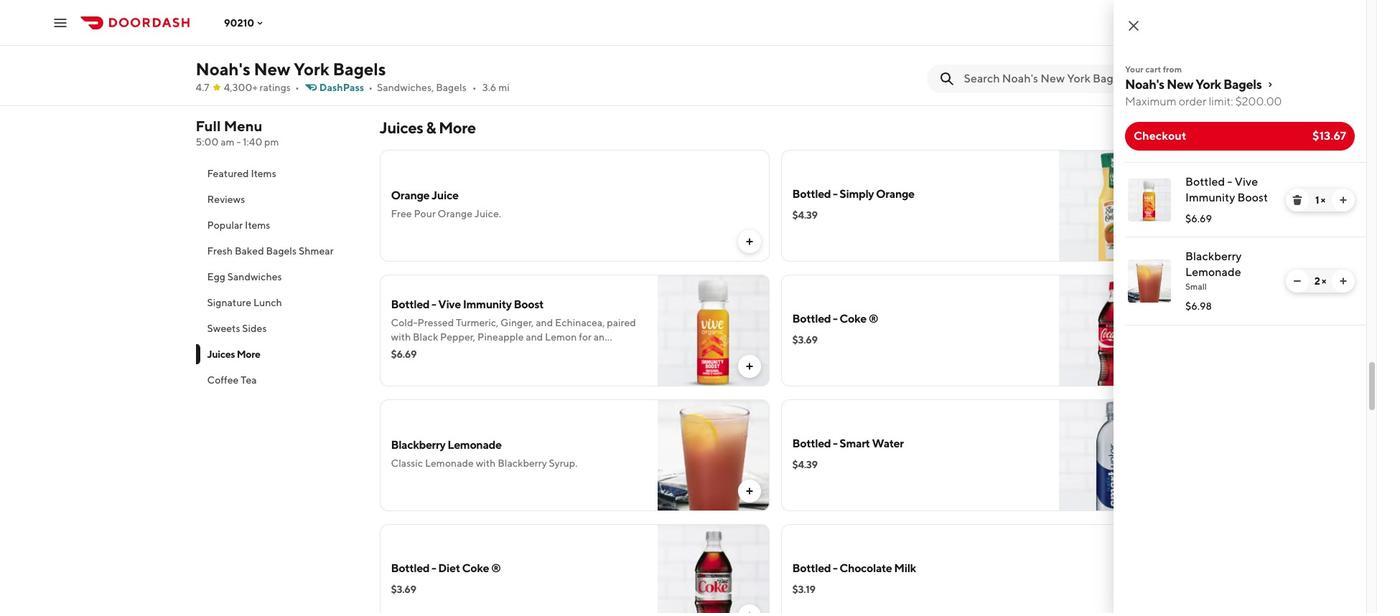 Task type: locate. For each thing, give the bounding box(es) containing it.
items inside popular items button
[[245, 220, 270, 231]]

0 vertical spatial boost
[[1237, 191, 1268, 205]]

1 vertical spatial $4.39
[[792, 460, 818, 471]]

boost inside bottled - vive immunity boost
[[1237, 191, 1268, 205]]

× for bottled - vive immunity boost
[[1321, 195, 1325, 206]]

bottled - coke ® image
[[1059, 275, 1171, 387]]

0 vertical spatial juices
[[379, 118, 423, 137]]

add one to cart image for bottled - vive immunity boost
[[1338, 195, 1349, 206]]

blackberry lemonade image
[[1128, 260, 1171, 303], [657, 400, 769, 512]]

4,300+ ratings •
[[224, 82, 299, 93]]

0 horizontal spatial with
[[391, 332, 411, 343]]

boost
[[436, 346, 462, 358]]

popular items
[[207, 220, 270, 231]]

smart
[[840, 437, 870, 451]]

bottled for bottled - diet coke ®
[[391, 562, 430, 576]]

1 horizontal spatial more
[[439, 118, 476, 137]]

paired
[[607, 317, 636, 329]]

$3.59
[[391, 42, 416, 53]]

cart
[[1145, 64, 1161, 75]]

$3.69 down bottled - coke ®
[[792, 335, 818, 346]]

blackberry
[[1185, 250, 1242, 263], [391, 439, 445, 452], [498, 458, 547, 470]]

- inside full menu 5:00 am - 1:40 pm
[[237, 136, 241, 148]]

coke
[[840, 312, 867, 326], [462, 562, 489, 576]]

orange up free
[[391, 189, 430, 202]]

boost up the ginger,
[[514, 298, 544, 312]]

items for featured items
[[251, 168, 276, 179]]

1 vertical spatial coke
[[462, 562, 489, 576]]

2 vertical spatial blackberry
[[498, 458, 547, 470]]

× right 2
[[1322, 276, 1326, 287]]

0 horizontal spatial vive
[[438, 298, 461, 312]]

remove one from cart image
[[1292, 276, 1303, 287]]

lemonade
[[1185, 266, 1241, 279], [447, 439, 502, 452], [425, 458, 474, 470]]

york up dashpass
[[294, 59, 329, 79]]

noah's up 4,300+
[[196, 59, 250, 79]]

for
[[579, 332, 592, 343]]

orange
[[876, 187, 915, 201], [391, 189, 430, 202], [438, 208, 472, 220]]

Item Search search field
[[964, 71, 1159, 87]]

york up maximum order limit: $200.00
[[1196, 77, 1221, 92]]

sweets sides button
[[196, 316, 362, 342]]

lemonade inside blackberry lemonade small
[[1185, 266, 1241, 279]]

open menu image
[[52, 14, 69, 31]]

1 $4.39 from the top
[[792, 210, 818, 221]]

items
[[251, 168, 276, 179], [245, 220, 270, 231]]

90210 button
[[224, 17, 266, 28]]

remove item from cart image
[[1292, 195, 1303, 206]]

new down from
[[1167, 77, 1193, 92]]

$3.69 down bottled - diet coke ®
[[391, 584, 416, 596]]

turmeric,
[[456, 317, 498, 329]]

day.
[[565, 346, 583, 358]]

bottled - diet coke ® image
[[657, 525, 769, 614]]

bottled
[[1185, 175, 1225, 189], [792, 187, 831, 201], [391, 298, 430, 312], [792, 312, 831, 326], [792, 437, 831, 451], [391, 562, 430, 576], [792, 562, 831, 576]]

1 vertical spatial more
[[237, 349, 260, 360]]

immunity inside bottled - vive immunity boost
[[1185, 191, 1235, 205]]

vive inside bottled - vive immunity boost
[[1235, 175, 1258, 189]]

1 vertical spatial ®
[[491, 562, 501, 576]]

boost for bottled - vive immunity boost cold-pressed turmeric, ginger, and echinacea, paired with black pepper, pineapple and lemon for an immunity boost sure to kick-start your day.
[[514, 298, 544, 312]]

4,300+
[[224, 82, 258, 93]]

bagels up $200.00
[[1223, 77, 1262, 92]]

sure
[[464, 346, 483, 358]]

0 horizontal spatial blackberry
[[391, 439, 445, 452]]

boost inside bottled - vive immunity boost cold-pressed turmeric, ginger, and echinacea, paired with black pepper, pineapple and lemon for an immunity boost sure to kick-start your day.
[[514, 298, 544, 312]]

immunity for bottled - vive immunity boost cold-pressed turmeric, ginger, and echinacea, paired with black pepper, pineapple and lemon for an immunity boost sure to kick-start your day.
[[463, 298, 512, 312]]

1 vertical spatial $3.69
[[391, 584, 416, 596]]

blackberry up classic
[[391, 439, 445, 452]]

$13.67
[[1312, 129, 1346, 143]]

egg sandwiches button
[[196, 264, 362, 290]]

× right 1
[[1321, 195, 1325, 206]]

bottled for bottled - coke ®
[[792, 312, 831, 326]]

small
[[1185, 281, 1207, 292]]

blackberry for blackberry lemonade small
[[1185, 250, 1242, 263]]

bottled - vive immunity boost cold-pressed turmeric, ginger, and echinacea, paired with black pepper, pineapple and lemon for an immunity boost sure to kick-start your day.
[[391, 298, 636, 358]]

blackberry left the syrup.
[[498, 458, 547, 470]]

maximum order limit: $200.00
[[1125, 95, 1282, 108]]

and up start
[[526, 332, 543, 343]]

×
[[1321, 195, 1325, 206], [1322, 276, 1326, 287]]

bagels left 3.6
[[436, 82, 467, 93]]

$4.39
[[792, 210, 818, 221], [792, 460, 818, 471]]

add item to cart image
[[1145, 61, 1156, 73], [743, 236, 755, 248], [1145, 236, 1156, 248], [743, 361, 755, 373], [743, 486, 755, 498], [743, 611, 755, 614]]

0 vertical spatial vive
[[1235, 175, 1258, 189]]

0 horizontal spatial new
[[254, 59, 290, 79]]

× for blackberry lemonade
[[1322, 276, 1326, 287]]

0 vertical spatial more
[[439, 118, 476, 137]]

$6.69 down black at the bottom
[[391, 349, 417, 360]]

close image
[[1125, 17, 1142, 34]]

coffee tea
[[207, 375, 257, 386]]

1 vertical spatial and
[[526, 332, 543, 343]]

- inside bottled - vive immunity boost cold-pressed turmeric, ginger, and echinacea, paired with black pepper, pineapple and lemon for an immunity boost sure to kick-start your day.
[[432, 298, 436, 312]]

bottled - diet coke ®
[[391, 562, 501, 576]]

0 vertical spatial bottled - vive immunity boost image
[[1128, 179, 1171, 222]]

2 horizontal spatial blackberry
[[1185, 250, 1242, 263]]

1 horizontal spatial with
[[476, 458, 496, 470]]

1 add one to cart image from the top
[[1338, 195, 1349, 206]]

york
[[294, 59, 329, 79], [1196, 77, 1221, 92]]

1 vertical spatial bottled - vive immunity boost image
[[657, 275, 769, 387]]

0 vertical spatial $3.69
[[792, 335, 818, 346]]

1 horizontal spatial ®
[[869, 312, 878, 326]]

1 vertical spatial with
[[476, 458, 496, 470]]

-
[[237, 136, 241, 148], [1227, 175, 1232, 189], [833, 187, 838, 201], [432, 298, 436, 312], [833, 312, 838, 326], [833, 437, 838, 451], [432, 562, 436, 576], [833, 562, 838, 576]]

2 add one to cart image from the top
[[1338, 276, 1349, 287]]

noah's new york bagels up the ratings
[[196, 59, 386, 79]]

0 vertical spatial $6.69
[[1185, 213, 1212, 225]]

vive for bottled - vive immunity boost
[[1235, 175, 1258, 189]]

ginger,
[[500, 317, 534, 329]]

bottled inside bottled - vive immunity boost cold-pressed turmeric, ginger, and echinacea, paired with black pepper, pineapple and lemon for an immunity boost sure to kick-start your day.
[[391, 298, 430, 312]]

bottled - chocolate milk
[[792, 562, 916, 576]]

1 horizontal spatial coke
[[840, 312, 867, 326]]

$4.39 down bottled - simply orange
[[792, 210, 818, 221]]

items up reviews "button"
[[251, 168, 276, 179]]

1 vertical spatial ×
[[1322, 276, 1326, 287]]

1 vertical spatial items
[[245, 220, 270, 231]]

$6.69 down bottled - vive immunity boost
[[1185, 213, 1212, 225]]

add one to cart image right 2 ×
[[1338, 276, 1349, 287]]

0 vertical spatial coke
[[840, 312, 867, 326]]

$4.39 for bottled - smart water
[[792, 460, 818, 471]]

items inside featured items 'button'
[[251, 168, 276, 179]]

1 vertical spatial vive
[[438, 298, 461, 312]]

2 $4.39 from the top
[[792, 460, 818, 471]]

1 vertical spatial add one to cart image
[[1338, 276, 1349, 287]]

reviews
[[207, 194, 245, 205]]

0 horizontal spatial immunity
[[463, 298, 512, 312]]

start
[[519, 346, 540, 358]]

juices up 'coffee'
[[207, 349, 235, 360]]

0 horizontal spatial noah's new york bagels
[[196, 59, 386, 79]]

1 vertical spatial immunity
[[463, 298, 512, 312]]

0 vertical spatial lemonade
[[1185, 266, 1241, 279]]

sandwiches, bagels • 3.6 mi
[[377, 82, 510, 93]]

- for bottled - vive immunity boost cold-pressed turmeric, ginger, and echinacea, paired with black pepper, pineapple and lemon for an immunity boost sure to kick-start your day.
[[432, 298, 436, 312]]

1 horizontal spatial bottled - vive immunity boost image
[[1128, 179, 1171, 222]]

0 horizontal spatial $6.69
[[391, 349, 417, 360]]

items up baked
[[245, 220, 270, 231]]

1 horizontal spatial boost
[[1237, 191, 1268, 205]]

0 horizontal spatial more
[[237, 349, 260, 360]]

bagels up egg sandwiches button
[[266, 246, 297, 257]]

1 vertical spatial blackberry lemonade image
[[657, 400, 769, 512]]

0 vertical spatial blackberry lemonade image
[[1128, 260, 1171, 303]]

1 horizontal spatial juices
[[379, 118, 423, 137]]

juices more
[[207, 349, 260, 360]]

0 vertical spatial add one to cart image
[[1338, 195, 1349, 206]]

vive inside bottled - vive immunity boost cold-pressed turmeric, ginger, and echinacea, paired with black pepper, pineapple and lemon for an immunity boost sure to kick-start your day.
[[438, 298, 461, 312]]

list
[[1114, 162, 1366, 326]]

with inside bottled - vive immunity boost cold-pressed turmeric, ginger, and echinacea, paired with black pepper, pineapple and lemon for an immunity boost sure to kick-start your day.
[[391, 332, 411, 343]]

juices
[[379, 118, 423, 137], [207, 349, 235, 360]]

black
[[413, 332, 438, 343]]

1 horizontal spatial $6.69
[[1185, 213, 1212, 225]]

more right &
[[439, 118, 476, 137]]

1 horizontal spatial immunity
[[1185, 191, 1235, 205]]

immunity inside bottled - vive immunity boost cold-pressed turmeric, ginger, and echinacea, paired with black pepper, pineapple and lemon for an immunity boost sure to kick-start your day.
[[463, 298, 512, 312]]

0 horizontal spatial york
[[294, 59, 329, 79]]

bottled - vive immunity boost
[[1185, 175, 1268, 205]]

boost left remove item from cart image
[[1237, 191, 1268, 205]]

0 vertical spatial blackberry
[[1185, 250, 1242, 263]]

juices left &
[[379, 118, 423, 137]]

orange right simply
[[876, 187, 915, 201]]

and
[[536, 317, 553, 329], [526, 332, 543, 343]]

signature lunch button
[[196, 290, 362, 316]]

0 vertical spatial with
[[391, 332, 411, 343]]

popular items button
[[196, 213, 362, 238]]

1 vertical spatial lemonade
[[447, 439, 502, 452]]

bottled for bottled - chocolate milk
[[792, 562, 831, 576]]

add one to cart image right "1 ×"
[[1338, 195, 1349, 206]]

0 vertical spatial ®
[[869, 312, 878, 326]]

coffee tea button
[[196, 368, 362, 393]]

0 horizontal spatial ®
[[491, 562, 501, 576]]

noah's
[[196, 59, 250, 79], [1125, 77, 1164, 92]]

am
[[221, 136, 235, 148]]

bottled for bottled - simply orange
[[792, 187, 831, 201]]

noah's new york bagels up order
[[1125, 77, 1262, 92]]

bottled - coke ®
[[792, 312, 878, 326]]

0 horizontal spatial $3.69
[[391, 584, 416, 596]]

100%
[[439, 42, 465, 53]]

add one to cart image
[[1338, 195, 1349, 206], [1338, 276, 1349, 287]]

1 horizontal spatial orange
[[438, 208, 472, 220]]

4.7
[[196, 82, 209, 93]]

bottled - simply orange
[[792, 187, 915, 201]]

chocolate
[[840, 562, 892, 576]]

$4.39 down "bottled - smart water"
[[792, 460, 818, 471]]

- for bottled - coke ®
[[833, 312, 838, 326]]

bottled - vive immunity boost image
[[1128, 179, 1171, 222], [657, 275, 769, 387]]

1 horizontal spatial new
[[1167, 77, 1193, 92]]

1 horizontal spatial $3.69
[[792, 335, 818, 346]]

0 vertical spatial ×
[[1321, 195, 1325, 206]]

new
[[254, 59, 290, 79], [1167, 77, 1193, 92]]

0 vertical spatial $4.39
[[792, 210, 818, 221]]

- for bottled - vive immunity boost
[[1227, 175, 1232, 189]]

0 horizontal spatial blackberry lemonade image
[[657, 400, 769, 512]]

sweets sides
[[207, 323, 267, 335]]

boost for bottled - vive immunity boost
[[1237, 191, 1268, 205]]

0 horizontal spatial boost
[[514, 298, 544, 312]]

1 horizontal spatial blackberry
[[498, 458, 547, 470]]

0 vertical spatial items
[[251, 168, 276, 179]]

0 vertical spatial immunity
[[1185, 191, 1235, 205]]

0 horizontal spatial orange
[[391, 189, 430, 202]]

2 horizontal spatial orange
[[876, 187, 915, 201]]

more up tea
[[237, 349, 260, 360]]

ratings
[[260, 82, 291, 93]]

1
[[1315, 195, 1319, 206]]

add item to cart image for bottled - vive immunity boost
[[743, 361, 755, 373]]

maximum
[[1125, 95, 1176, 108]]

1 vertical spatial blackberry
[[391, 439, 445, 452]]

new up the ratings
[[254, 59, 290, 79]]

orange down juice
[[438, 208, 472, 220]]

1 vertical spatial juices
[[207, 349, 235, 360]]

noah's down cart
[[1125, 77, 1164, 92]]

and up lemon
[[536, 317, 553, 329]]

lunch
[[253, 297, 282, 309]]

1 vertical spatial boost
[[514, 298, 544, 312]]

0 horizontal spatial noah's
[[196, 59, 250, 79]]

0 horizontal spatial juices
[[207, 349, 235, 360]]

1 horizontal spatial vive
[[1235, 175, 1258, 189]]

bottled inside bottled - vive immunity boost
[[1185, 175, 1225, 189]]

- inside bottled - vive immunity boost
[[1227, 175, 1232, 189]]

blackberry up small
[[1185, 250, 1242, 263]]

0 horizontal spatial coke
[[462, 562, 489, 576]]

boost
[[1237, 191, 1268, 205], [514, 298, 544, 312]]

$3.69 for bottled - coke ®
[[792, 335, 818, 346]]

vive
[[1235, 175, 1258, 189], [438, 298, 461, 312]]

2
[[1314, 276, 1320, 287]]

limit:
[[1209, 95, 1233, 108]]



Task type: vqa. For each thing, say whether or not it's contained in the screenshot.
BOTTLE within the DIET COKE® BOTTLE Diet coke bottle $3.68
no



Task type: describe. For each thing, give the bounding box(es) containing it.
baked
[[235, 246, 264, 257]]

reviews button
[[196, 187, 362, 213]]

2 ×
[[1314, 276, 1326, 287]]

1:40
[[243, 136, 262, 148]]

1 horizontal spatial blackberry lemonade image
[[1128, 260, 1171, 303]]

add item to cart image for bottled - diet coke ®
[[743, 611, 755, 614]]

pour
[[414, 208, 436, 220]]

full
[[196, 118, 221, 134]]

1 horizontal spatial noah's
[[1125, 77, 1164, 92]]

add item to cart image for blackberry lemonade
[[743, 486, 755, 498]]

1 horizontal spatial noah's new york bagels
[[1125, 77, 1262, 92]]

$4.39 for bottled - simply orange
[[792, 210, 818, 221]]

popular
[[207, 220, 243, 231]]

list containing bottled - vive immunity boost
[[1114, 162, 1366, 326]]

- for bottled - chocolate milk
[[833, 562, 838, 576]]

signature lunch
[[207, 297, 282, 309]]

egg
[[207, 271, 225, 283]]

diet
[[438, 562, 460, 576]]

(6)
[[467, 42, 480, 53]]

$3.89
[[792, 42, 817, 53]]

100% (6)
[[439, 42, 480, 53]]

cold-
[[391, 317, 417, 329]]

$6.98
[[1185, 301, 1212, 312]]

juices for juices more
[[207, 349, 235, 360]]

featured
[[207, 168, 249, 179]]

immunity for bottled - vive immunity boost
[[1185, 191, 1235, 205]]

mi
[[498, 82, 510, 93]]

$3.59 •
[[391, 42, 423, 53]]

bottled - smart water image
[[1059, 400, 1171, 512]]

add one to cart image for blackberry lemonade
[[1338, 276, 1349, 287]]

bottled for bottled - vive immunity boost
[[1185, 175, 1225, 189]]

$3.69 for bottled - diet coke ®
[[391, 584, 416, 596]]

an
[[594, 332, 605, 343]]

&
[[426, 118, 436, 137]]

blackberry for blackberry lemonade classic lemonade with blackberry syrup.
[[391, 439, 445, 452]]

fresh baked bagels shmear button
[[196, 238, 362, 264]]

lemonade for blackberry lemonade classic lemonade with blackberry syrup.
[[447, 439, 502, 452]]

- for bottled - diet coke ®
[[432, 562, 436, 576]]

pepper,
[[440, 332, 475, 343]]

lemonade for blackberry lemonade small
[[1185, 266, 1241, 279]]

noah's new york bagels link
[[1125, 76, 1355, 93]]

bottled - simply orange image
[[1059, 150, 1171, 262]]

featured items
[[207, 168, 276, 179]]

classic
[[391, 458, 423, 470]]

5:00
[[196, 136, 219, 148]]

featured items button
[[196, 161, 362, 187]]

with inside blackberry lemonade classic lemonade with blackberry syrup.
[[476, 458, 496, 470]]

blackberry lemonade classic lemonade with blackberry syrup.
[[391, 439, 578, 470]]

coffee
[[207, 375, 239, 386]]

from
[[1163, 64, 1182, 75]]

$3.19
[[792, 584, 815, 596]]

order
[[1179, 95, 1207, 108]]

simply
[[840, 187, 874, 201]]

your
[[1125, 64, 1144, 75]]

orange juice free pour orange juice.
[[391, 189, 501, 220]]

checkout
[[1134, 129, 1186, 143]]

your
[[542, 346, 563, 358]]

tea
[[241, 375, 257, 386]]

items for popular items
[[245, 220, 270, 231]]

1 ×
[[1315, 195, 1325, 206]]

shmear
[[299, 246, 334, 257]]

bottled for bottled - vive immunity boost cold-pressed turmeric, ginger, and echinacea, paired with black pepper, pineapple and lemon for an immunity boost sure to kick-start your day.
[[391, 298, 430, 312]]

pineapple
[[477, 332, 524, 343]]

1 vertical spatial $6.69
[[391, 349, 417, 360]]

sandwiches,
[[377, 82, 434, 93]]

- for bottled - smart water
[[833, 437, 838, 451]]

vive for bottled - vive immunity boost cold-pressed turmeric, ginger, and echinacea, paired with black pepper, pineapple and lemon for an immunity boost sure to kick-start your day.
[[438, 298, 461, 312]]

free
[[391, 208, 412, 220]]

milk
[[894, 562, 916, 576]]

bottled for bottled - smart water
[[792, 437, 831, 451]]

sides
[[242, 323, 267, 335]]

2 vertical spatial lemonade
[[425, 458, 474, 470]]

90210
[[224, 17, 254, 28]]

sweets
[[207, 323, 240, 335]]

echinacea,
[[555, 317, 605, 329]]

to
[[485, 346, 495, 358]]

bagels up dashpass •
[[333, 59, 386, 79]]

water
[[872, 437, 904, 451]]

• right the ratings
[[295, 82, 299, 93]]

your cart from
[[1125, 64, 1182, 75]]

sandwiches
[[227, 271, 282, 283]]

- for bottled - simply orange
[[833, 187, 838, 201]]

fresh
[[207, 246, 233, 257]]

• left 3.6
[[472, 82, 476, 93]]

syrup.
[[549, 458, 578, 470]]

juices & more
[[379, 118, 476, 137]]

bagels inside button
[[266, 246, 297, 257]]

juices for juices & more
[[379, 118, 423, 137]]

• right dashpass
[[368, 82, 373, 93]]

kick-
[[497, 346, 519, 358]]

3.6
[[482, 82, 496, 93]]

blackberry lemonade small
[[1185, 250, 1242, 292]]

add item to cart image for bottled - simply orange
[[1145, 236, 1156, 248]]

juice.
[[474, 208, 501, 220]]

juice
[[432, 189, 458, 202]]

• right "$3.59"
[[419, 42, 423, 53]]

1 horizontal spatial york
[[1196, 77, 1221, 92]]

0 horizontal spatial bottled - vive immunity boost image
[[657, 275, 769, 387]]

0 vertical spatial and
[[536, 317, 553, 329]]

$200.00
[[1235, 95, 1282, 108]]

immunity
[[391, 346, 434, 358]]

$6.69 inside list
[[1185, 213, 1212, 225]]

pm
[[264, 136, 279, 148]]

bottled - smart water
[[792, 437, 904, 451]]

dashpass •
[[319, 82, 373, 93]]

signature
[[207, 297, 251, 309]]

lemon
[[545, 332, 577, 343]]

menu
[[224, 118, 262, 134]]



